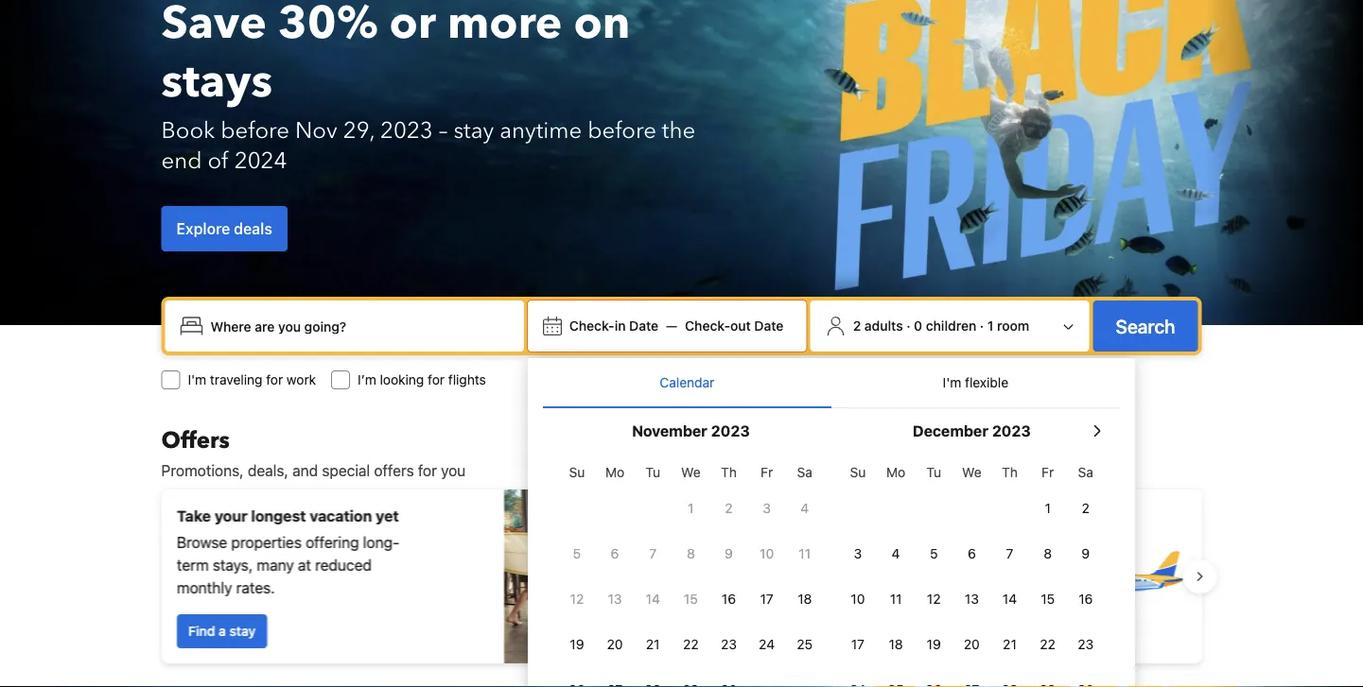 Task type: locate. For each thing, give the bounding box(es) containing it.
19 inside option
[[927, 637, 941, 653]]

flights left the with
[[936, 545, 978, 563]]

th down the december 2023 on the bottom right of the page
[[1002, 465, 1018, 481]]

and inside offers promotions, deals, and special offers for you
[[292, 462, 318, 480]]

1 horizontal spatial 15
[[1041, 592, 1055, 607]]

17 for 17 option
[[851, 637, 865, 653]]

offers
[[161, 425, 230, 456]]

1 horizontal spatial flights
[[936, 545, 978, 563]]

9
[[725, 546, 733, 562], [1082, 546, 1090, 562]]

1 horizontal spatial before
[[588, 115, 656, 146]]

25 November 2023 checkbox
[[786, 624, 824, 666]]

· right children
[[980, 318, 984, 334]]

1
[[987, 318, 994, 334], [688, 501, 694, 516], [1045, 501, 1051, 516]]

1 horizontal spatial 6
[[968, 546, 976, 562]]

0 horizontal spatial 23
[[721, 637, 737, 653]]

5 inside checkbox
[[930, 546, 938, 562]]

– right 29,
[[439, 115, 448, 146]]

we for november
[[681, 465, 701, 481]]

Where are you going? field
[[203, 309, 516, 343]]

calendar
[[660, 375, 714, 391]]

su for december
[[850, 465, 866, 481]]

2023 down flexible
[[992, 422, 1031, 440]]

2023 right november
[[711, 422, 750, 440]]

1 horizontal spatial 8
[[1044, 546, 1052, 562]]

1 grid from the left
[[558, 454, 824, 688]]

21 up 28 december 2023 option
[[1003, 637, 1017, 653]]

save
[[161, 0, 267, 54]]

1 horizontal spatial i'm
[[943, 375, 961, 391]]

1 date from the left
[[629, 318, 658, 334]]

2 horizontal spatial 2023
[[992, 422, 1031, 440]]

flights
[[448, 372, 486, 388], [936, 545, 978, 563]]

0 horizontal spatial fr
[[761, 465, 773, 481]]

– right 10 checkbox
[[791, 545, 800, 563]]

we
[[681, 465, 701, 481], [962, 465, 981, 481]]

4 November 2023 checkbox
[[786, 488, 824, 530]]

su up 5 november 2023 option
[[569, 465, 585, 481]]

22 up 29 december 2023 option
[[1040, 637, 1056, 653]]

4 inside option
[[801, 501, 809, 516]]

i'm
[[358, 372, 376, 388]]

19 for 19 november 2023 option
[[570, 637, 584, 653]]

2 November 2023 checkbox
[[710, 488, 748, 530]]

21
[[646, 637, 660, 653], [1003, 637, 1017, 653]]

progress bar
[[655, 679, 708, 687]]

check- left —
[[569, 318, 615, 334]]

1 horizontal spatial 12
[[927, 592, 941, 607]]

4 for 4 option
[[801, 501, 809, 516]]

18 up 25 december 2023 checkbox
[[889, 637, 903, 653]]

16 right 15 december 2023 option
[[1079, 592, 1093, 607]]

22 December 2023 checkbox
[[1029, 624, 1067, 666]]

i'm for i'm flexible
[[943, 375, 961, 391]]

21 November 2023 checkbox
[[634, 624, 672, 666]]

su up 3 "option"
[[850, 465, 866, 481]]

20 December 2023 checkbox
[[953, 624, 991, 666]]

1 vertical spatial 3
[[854, 546, 862, 562]]

15 right 14 checkbox
[[1041, 592, 1055, 607]]

1 horizontal spatial 20
[[964, 637, 980, 653]]

deals,
[[248, 462, 288, 480]]

before left the
[[588, 115, 656, 146]]

0 horizontal spatial 3
[[763, 501, 771, 516]]

4 December 2023 checkbox
[[877, 533, 915, 575]]

11 inside 11 option
[[799, 546, 811, 562]]

1 left 2 november 2023 checkbox
[[688, 501, 694, 516]]

check- right —
[[685, 318, 730, 334]]

or
[[389, 0, 436, 54]]

5 inside option
[[573, 546, 581, 562]]

6 left 7 'option' at left bottom
[[611, 546, 619, 562]]

11 November 2023 checkbox
[[786, 533, 824, 575]]

27 December 2023 checkbox
[[953, 670, 991, 688]]

0 horizontal spatial before
[[221, 115, 289, 146]]

browse
[[176, 534, 227, 552]]

20 up "27 december 2023" option
[[964, 637, 980, 653]]

2 sa from the left
[[1078, 465, 1093, 481]]

0 horizontal spatial ·
[[906, 318, 910, 334]]

6 for 6 december 2023 checkbox
[[968, 546, 976, 562]]

30 December 2023 checkbox
[[1067, 670, 1105, 688]]

1 vertical spatial 11
[[890, 592, 902, 607]]

check-
[[569, 318, 615, 334], [685, 318, 730, 334]]

18 right the 17 november 2023 checkbox on the bottom
[[798, 592, 812, 607]]

13
[[608, 592, 622, 607], [965, 592, 979, 607]]

find
[[188, 624, 215, 639]]

tu
[[645, 465, 660, 481], [926, 465, 941, 481]]

mo up 6 november 2023 checkbox
[[605, 465, 624, 481]]

17 December 2023 checkbox
[[839, 624, 877, 666]]

search
[[1116, 315, 1175, 337]]

0 horizontal spatial 4
[[801, 501, 809, 516]]

7 inside 'option'
[[649, 546, 657, 562]]

–
[[439, 115, 448, 146], [791, 545, 800, 563]]

1 horizontal spatial sa
[[1078, 465, 1093, 481]]

5
[[573, 546, 581, 562], [930, 546, 938, 562]]

20 for 20 option
[[964, 637, 980, 653]]

mo up 4 december 2023 checkbox at the bottom
[[886, 465, 905, 481]]

2 fr from the left
[[1042, 465, 1054, 481]]

10 November 2023 checkbox
[[748, 533, 786, 575]]

i'm traveling for work
[[188, 372, 316, 388]]

for right looking
[[428, 372, 445, 388]]

3 November 2023 checkbox
[[748, 488, 786, 530]]

15 inside option
[[1041, 592, 1055, 607]]

2 20 from the left
[[964, 637, 980, 653]]

fr for november 2023
[[761, 465, 773, 481]]

1 7 from the left
[[649, 546, 657, 562]]

0 horizontal spatial 1
[[688, 501, 694, 516]]

explore
[[176, 220, 230, 238]]

1 13 from the left
[[608, 592, 622, 607]]

11 inside 11 december 2023 option
[[890, 592, 902, 607]]

1 horizontal spatial 22
[[1040, 637, 1056, 653]]

0 horizontal spatial –
[[439, 115, 448, 146]]

th up 2 november 2023 checkbox
[[721, 465, 737, 481]]

2 13 from the left
[[965, 592, 979, 607]]

2 5 from the left
[[930, 546, 938, 562]]

0 vertical spatial 3
[[763, 501, 771, 516]]

3 inside "option"
[[854, 546, 862, 562]]

22 up 29 november 2023 option
[[683, 637, 699, 653]]

4 right 3 november 2023 checkbox
[[801, 501, 809, 516]]

8 inside checkbox
[[1044, 546, 1052, 562]]

12 right 11 december 2023 option
[[927, 592, 941, 607]]

2 horizontal spatial 2
[[1082, 501, 1090, 516]]

1 vertical spatial 17
[[851, 637, 865, 653]]

1 23 from the left
[[721, 637, 737, 653]]

1 20 from the left
[[607, 637, 623, 653]]

22 inside option
[[683, 637, 699, 653]]

16 December 2023 checkbox
[[1067, 579, 1105, 620]]

19 up the 26 december 2023 checkbox
[[927, 637, 941, 653]]

12 November 2023 checkbox
[[558, 579, 596, 620]]

0 horizontal spatial 21
[[646, 637, 660, 653]]

1 horizontal spatial th
[[1002, 465, 1018, 481]]

0 horizontal spatial sa
[[797, 465, 812, 481]]

1 tu from the left
[[645, 465, 660, 481]]

1 horizontal spatial su
[[850, 465, 866, 481]]

1 before from the left
[[221, 115, 289, 146]]

deals
[[234, 220, 272, 238]]

13 for the 13 checkbox
[[965, 592, 979, 607]]

su
[[569, 465, 585, 481], [850, 465, 866, 481]]

2 left "adults"
[[853, 318, 861, 334]]

29 November 2023 checkbox
[[672, 670, 710, 688]]

6 left the with
[[968, 546, 976, 562]]

0 vertical spatial 18
[[798, 592, 812, 607]]

2 23 from the left
[[1078, 637, 1094, 653]]

1 sa from the left
[[797, 465, 812, 481]]

0 horizontal spatial i'm
[[188, 372, 206, 388]]

8 November 2023 checkbox
[[672, 533, 710, 575]]

8 inside option
[[687, 546, 695, 562]]

23 up 30 november 2023 "checkbox"
[[721, 637, 737, 653]]

2023 right 29,
[[380, 115, 433, 146]]

fr up 1 december 2023 checkbox
[[1042, 465, 1054, 481]]

we up the 1 november 2023 checkbox
[[681, 465, 701, 481]]

2 21 from the left
[[1003, 637, 1017, 653]]

19
[[570, 637, 584, 653], [927, 637, 941, 653]]

1 horizontal spatial 21
[[1003, 637, 1017, 653]]

17 November 2023 checkbox
[[748, 579, 786, 620]]

i'm left traveling
[[188, 372, 206, 388]]

17 inside checkbox
[[760, 592, 773, 607]]

0 horizontal spatial grid
[[558, 454, 824, 688]]

for left you
[[418, 462, 437, 480]]

3 inside checkbox
[[763, 501, 771, 516]]

1 14 from the left
[[646, 592, 660, 607]]

20
[[607, 637, 623, 653], [964, 637, 980, 653]]

21 up 28 november 2023 'option'
[[646, 637, 660, 653]]

1 fr from the left
[[761, 465, 773, 481]]

reduced
[[315, 557, 371, 575]]

18 November 2023 checkbox
[[786, 579, 824, 620]]

21 for 21 november 2023 checkbox
[[646, 637, 660, 653]]

9 for 9 december 2023 checkbox
[[1082, 546, 1090, 562]]

0 vertical spatial and
[[292, 462, 318, 480]]

take your longest vacation yet browse properties offering long- term stays, many at reduced monthly rates.
[[176, 507, 399, 597]]

19 up 26 november 2023 checkbox
[[570, 637, 584, 653]]

2 for december 2023
[[1082, 501, 1090, 516]]

1 for november 2023
[[688, 501, 694, 516]]

and inside the get inspired – compare and book flights with flexibility
[[868, 545, 894, 563]]

0 horizontal spatial and
[[292, 462, 318, 480]]

14 right 13 november 2023 checkbox on the left bottom of page
[[646, 592, 660, 607]]

9 up flexibility
[[725, 546, 733, 562]]

0 horizontal spatial 11
[[799, 546, 811, 562]]

2 6 from the left
[[968, 546, 976, 562]]

nov
[[295, 115, 337, 146]]

5 left 6 november 2023 checkbox
[[573, 546, 581, 562]]

15 inside checkbox
[[684, 592, 698, 607]]

16
[[722, 592, 736, 607], [1079, 592, 1093, 607]]

0 horizontal spatial mo
[[605, 465, 624, 481]]

10 right 9 november 2023 checkbox
[[760, 546, 774, 562]]

8
[[687, 546, 695, 562], [1044, 546, 1052, 562]]

1 vertical spatial stay
[[229, 624, 255, 639]]

0
[[914, 318, 922, 334]]

sa up 4 option
[[797, 465, 812, 481]]

19 inside option
[[570, 637, 584, 653]]

1 5 from the left
[[573, 546, 581, 562]]

1 mo from the left
[[605, 465, 624, 481]]

stay
[[453, 115, 494, 146], [229, 624, 255, 639]]

8 right 7 december 2023 option on the right of the page
[[1044, 546, 1052, 562]]

1 horizontal spatial 5
[[930, 546, 938, 562]]

3 for 3 november 2023 checkbox
[[763, 501, 771, 516]]

6 for 6 november 2023 checkbox
[[611, 546, 619, 562]]

· left 0
[[906, 318, 910, 334]]

7
[[649, 546, 657, 562], [1006, 546, 1013, 562]]

1 8 from the left
[[687, 546, 695, 562]]

20 up the 27 november 2023 option on the left bottom of the page
[[607, 637, 623, 653]]

1 horizontal spatial stay
[[453, 115, 494, 146]]

25
[[797, 637, 813, 653]]

2 19 from the left
[[927, 637, 941, 653]]

looking
[[380, 372, 424, 388]]

1 horizontal spatial 19
[[927, 637, 941, 653]]

1 horizontal spatial ·
[[980, 318, 984, 334]]

0 vertical spatial 4
[[801, 501, 809, 516]]

1 · from the left
[[906, 318, 910, 334]]

flights right looking
[[448, 372, 486, 388]]

1 6 from the left
[[611, 546, 619, 562]]

1 horizontal spatial 16
[[1079, 592, 1093, 607]]

1 su from the left
[[569, 465, 585, 481]]

20 for the "20" option
[[607, 637, 623, 653]]

14
[[646, 592, 660, 607], [1003, 592, 1017, 607]]

15 for 15 december 2023 option
[[1041, 592, 1055, 607]]

tu down november
[[645, 465, 660, 481]]

0 vertical spatial –
[[439, 115, 448, 146]]

2 inside option
[[1082, 501, 1090, 516]]

sa up 2 december 2023 option
[[1078, 465, 1093, 481]]

24
[[759, 637, 775, 653]]

– inside save 30% or more on stays book before nov 29, 2023 – stay anytime before the end of 2024
[[439, 115, 448, 146]]

7 right 6 november 2023 checkbox
[[649, 546, 657, 562]]

before left 'nov'
[[221, 115, 289, 146]]

0 horizontal spatial tu
[[645, 465, 660, 481]]

1 horizontal spatial 3
[[854, 546, 862, 562]]

0 horizontal spatial 5
[[573, 546, 581, 562]]

20 inside 20 option
[[964, 637, 980, 653]]

9 right 8 december 2023 checkbox
[[1082, 546, 1090, 562]]

1 horizontal spatial 18
[[889, 637, 903, 653]]

2 7 from the left
[[1006, 546, 1013, 562]]

16 for 16 option
[[722, 592, 736, 607]]

room
[[997, 318, 1029, 334]]

0 vertical spatial stay
[[453, 115, 494, 146]]

1 left room
[[987, 318, 994, 334]]

0 horizontal spatial su
[[569, 465, 585, 481]]

special
[[322, 462, 370, 480]]

13 for 13 november 2023 checkbox on the left bottom of page
[[608, 592, 622, 607]]

0 horizontal spatial 18
[[798, 592, 812, 607]]

of
[[208, 145, 229, 176]]

0 horizontal spatial date
[[629, 318, 658, 334]]

and right "deals,"
[[292, 462, 318, 480]]

1 vertical spatial 4
[[892, 546, 900, 562]]

tab list
[[543, 358, 1120, 410]]

1 we from the left
[[681, 465, 701, 481]]

7 inside option
[[1006, 546, 1013, 562]]

13 November 2023 checkbox
[[596, 579, 634, 620]]

at
[[297, 557, 311, 575]]

0 horizontal spatial 13
[[608, 592, 622, 607]]

0 horizontal spatial 16
[[722, 592, 736, 607]]

tu down december
[[926, 465, 941, 481]]

10 December 2023 checkbox
[[839, 579, 877, 620]]

1 12 from the left
[[570, 592, 584, 607]]

2 inside checkbox
[[725, 501, 733, 516]]

stays
[[161, 51, 272, 113]]

2 16 from the left
[[1079, 592, 1093, 607]]

2 grid from the left
[[839, 454, 1105, 688]]

0 horizontal spatial 7
[[649, 546, 657, 562]]

region
[[146, 482, 1217, 672]]

14 December 2023 checkbox
[[991, 579, 1029, 620]]

0 horizontal spatial 22
[[683, 637, 699, 653]]

for inside offers promotions, deals, and special offers for you
[[418, 462, 437, 480]]

take your longest vacation yet image
[[504, 490, 674, 664]]

2 8 from the left
[[1044, 546, 1052, 562]]

1 horizontal spatial 17
[[851, 637, 865, 653]]

2023
[[380, 115, 433, 146], [711, 422, 750, 440], [992, 422, 1031, 440]]

2
[[853, 318, 861, 334], [725, 501, 733, 516], [1082, 501, 1090, 516]]

su for november
[[569, 465, 585, 481]]

—
[[666, 318, 677, 334]]

0 horizontal spatial 17
[[760, 592, 773, 607]]

date right in on the top left of page
[[629, 318, 658, 334]]

13 right 12 november 2023 checkbox
[[608, 592, 622, 607]]

1 horizontal spatial 1
[[987, 318, 994, 334]]

fr up 3 november 2023 checkbox
[[761, 465, 773, 481]]

1 horizontal spatial tu
[[926, 465, 941, 481]]

2 date from the left
[[754, 318, 784, 334]]

6 December 2023 checkbox
[[953, 533, 991, 575]]

fr for december 2023
[[1042, 465, 1054, 481]]

12 inside 12 december 2023 checkbox
[[927, 592, 941, 607]]

10
[[760, 546, 774, 562], [851, 592, 865, 607]]

1 horizontal spatial 11
[[890, 592, 902, 607]]

2023 for december
[[992, 422, 1031, 440]]

16 inside option
[[1079, 592, 1093, 607]]

date
[[629, 318, 658, 334], [754, 318, 784, 334]]

1 vertical spatial 10
[[851, 592, 865, 607]]

1 horizontal spatial grid
[[839, 454, 1105, 688]]

5 right 4 december 2023 checkbox at the bottom
[[930, 546, 938, 562]]

1 horizontal spatial fr
[[1042, 465, 1054, 481]]

23 up 30 december 2023 checkbox
[[1078, 637, 1094, 653]]

and left the book
[[868, 545, 894, 563]]

1 vertical spatial 18
[[889, 637, 903, 653]]

3 right 2 november 2023 checkbox
[[763, 501, 771, 516]]

2 horizontal spatial 1
[[1045, 501, 1051, 516]]

4 for 4 december 2023 checkbox at the bottom
[[892, 546, 900, 562]]

1 horizontal spatial 4
[[892, 546, 900, 562]]

12 left 13 november 2023 checkbox on the left bottom of page
[[570, 592, 584, 607]]

2 mo from the left
[[886, 465, 905, 481]]

1 horizontal spatial check-
[[685, 318, 730, 334]]

4 inside checkbox
[[892, 546, 900, 562]]

23 November 2023 checkbox
[[710, 624, 748, 666]]

6 November 2023 checkbox
[[596, 533, 634, 575]]

9 for 9 november 2023 checkbox
[[725, 546, 733, 562]]

grid
[[558, 454, 824, 688], [839, 454, 1105, 688]]

fly away to your dream vacation image
[[1054, 511, 1187, 643]]

21 inside option
[[1003, 637, 1017, 653]]

2 right the 1 november 2023 checkbox
[[725, 501, 733, 516]]

0 horizontal spatial 15
[[684, 592, 698, 607]]

3
[[763, 501, 771, 516], [854, 546, 862, 562]]

15 right 14 november 2023 checkbox
[[684, 592, 698, 607]]

6
[[611, 546, 619, 562], [968, 546, 976, 562]]

2 su from the left
[[850, 465, 866, 481]]

offering
[[305, 534, 359, 552]]

17
[[760, 592, 773, 607], [851, 637, 865, 653]]

1 horizontal spatial 9
[[1082, 546, 1090, 562]]

1 horizontal spatial 13
[[965, 592, 979, 607]]

18
[[798, 592, 812, 607], [889, 637, 903, 653]]

0 horizontal spatial 2023
[[380, 115, 433, 146]]

16 inside option
[[722, 592, 736, 607]]

11
[[799, 546, 811, 562], [890, 592, 902, 607]]

2 th from the left
[[1002, 465, 1018, 481]]

tu for december 2023
[[926, 465, 941, 481]]

3 left 4 december 2023 checkbox at the bottom
[[854, 546, 862, 562]]

12 inside 12 november 2023 checkbox
[[570, 592, 584, 607]]

1 November 2023 checkbox
[[672, 488, 710, 530]]

19 December 2023 checkbox
[[915, 624, 953, 666]]

1 19 from the left
[[570, 637, 584, 653]]

flexible
[[965, 375, 1008, 391]]

i'm inside "button"
[[943, 375, 961, 391]]

0 vertical spatial 17
[[760, 592, 773, 607]]

26 December 2023 checkbox
[[915, 670, 953, 688]]

0 vertical spatial 11
[[799, 546, 811, 562]]

grid for december
[[839, 454, 1105, 688]]

2 22 from the left
[[1040, 637, 1056, 653]]

explore deals
[[176, 220, 272, 238]]

sa
[[797, 465, 812, 481], [1078, 465, 1093, 481]]

8 left get
[[687, 546, 695, 562]]

1 horizontal spatial and
[[868, 545, 894, 563]]

15
[[684, 592, 698, 607], [1041, 592, 1055, 607]]

2 tu from the left
[[926, 465, 941, 481]]

14 right the 13 checkbox
[[1003, 592, 1017, 607]]

5 for "5" checkbox
[[930, 546, 938, 562]]

0 horizontal spatial 14
[[646, 592, 660, 607]]

mo
[[605, 465, 624, 481], [886, 465, 905, 481]]

1 vertical spatial –
[[791, 545, 800, 563]]

0 horizontal spatial flights
[[448, 372, 486, 388]]

17 right 16 option
[[760, 592, 773, 607]]

1 15 from the left
[[684, 592, 698, 607]]

1 horizontal spatial 7
[[1006, 546, 1013, 562]]

1 horizontal spatial mo
[[886, 465, 905, 481]]

fr
[[761, 465, 773, 481], [1042, 465, 1054, 481]]

1 horizontal spatial date
[[754, 318, 784, 334]]

24 November 2023 checkbox
[[748, 624, 786, 666]]

28 December 2023 checkbox
[[991, 670, 1029, 688]]

4 left "5" checkbox
[[892, 546, 900, 562]]

1 horizontal spatial 14
[[1003, 592, 1017, 607]]

1 21 from the left
[[646, 637, 660, 653]]

we down the december 2023 on the bottom right of the page
[[962, 465, 981, 481]]

1 horizontal spatial 23
[[1078, 637, 1094, 653]]

save 30% or more on stays book before nov 29, 2023 – stay anytime before the end of 2024
[[161, 0, 695, 176]]

date right out
[[754, 318, 784, 334]]

13 December 2023 checkbox
[[953, 579, 991, 620]]

15 for 15 checkbox
[[684, 592, 698, 607]]

2 right 1 december 2023 checkbox
[[1082, 501, 1090, 516]]

stay left anytime
[[453, 115, 494, 146]]

20 inside option
[[607, 637, 623, 653]]

21 inside checkbox
[[646, 637, 660, 653]]

3 for 3 "option"
[[854, 546, 862, 562]]

2 9 from the left
[[1082, 546, 1090, 562]]

stay right a
[[229, 624, 255, 639]]

12
[[570, 592, 584, 607], [927, 592, 941, 607]]

0 horizontal spatial 19
[[570, 637, 584, 653]]

29 December 2023 checkbox
[[1029, 670, 1067, 688]]

i'm left flexible
[[943, 375, 961, 391]]

2 12 from the left
[[927, 592, 941, 607]]

0 horizontal spatial stay
[[229, 624, 255, 639]]

0 horizontal spatial 6
[[611, 546, 619, 562]]

1 22 from the left
[[683, 637, 699, 653]]

2 15 from the left
[[1041, 592, 1055, 607]]

1 horizontal spatial –
[[791, 545, 800, 563]]

1 horizontal spatial 2023
[[711, 422, 750, 440]]

17 inside option
[[851, 637, 865, 653]]

13 right 12 december 2023 checkbox
[[965, 592, 979, 607]]

for left work
[[266, 372, 283, 388]]

1 left 2 december 2023 option
[[1045, 501, 1051, 516]]

24 December 2023 checkbox
[[839, 670, 877, 688]]

1 th from the left
[[721, 465, 737, 481]]

1 vertical spatial and
[[868, 545, 894, 563]]

7 right 6 december 2023 checkbox
[[1006, 546, 1013, 562]]

0 horizontal spatial 10
[[760, 546, 774, 562]]

region containing take your longest vacation yet
[[146, 482, 1217, 672]]

0 horizontal spatial 20
[[607, 637, 623, 653]]

16 down flexibility
[[722, 592, 736, 607]]

10 down the get inspired – compare and book flights with flexibility at the bottom right of the page
[[851, 592, 865, 607]]

adults
[[864, 318, 903, 334]]

5 for 5 november 2023 option
[[573, 546, 581, 562]]

0 horizontal spatial 8
[[687, 546, 695, 562]]

22 inside checkbox
[[1040, 637, 1056, 653]]

7 for 7 december 2023 option on the right of the page
[[1006, 546, 1013, 562]]

0 horizontal spatial check-
[[569, 318, 615, 334]]

1 16 from the left
[[722, 592, 736, 607]]

5 November 2023 checkbox
[[558, 533, 596, 575]]

14 November 2023 checkbox
[[634, 579, 672, 620]]

2 we from the left
[[962, 465, 981, 481]]

0 horizontal spatial we
[[681, 465, 701, 481]]

16 November 2023 checkbox
[[710, 579, 748, 620]]

0 horizontal spatial 9
[[725, 546, 733, 562]]

2 14 from the left
[[1003, 592, 1017, 607]]

0 horizontal spatial 12
[[570, 592, 584, 607]]

22
[[683, 637, 699, 653], [1040, 637, 1056, 653]]

2 inside 'button'
[[853, 318, 861, 334]]

1 vertical spatial flights
[[936, 545, 978, 563]]

1 9 from the left
[[725, 546, 733, 562]]

18 for 18 december 2023 checkbox
[[889, 637, 903, 653]]

17 up the 24 december 2023 option on the right bottom of the page
[[851, 637, 865, 653]]



Task type: describe. For each thing, give the bounding box(es) containing it.
21 for 21 december 2023 option
[[1003, 637, 1017, 653]]

28 November 2023 checkbox
[[634, 670, 672, 688]]

– inside the get inspired – compare and book flights with flexibility
[[791, 545, 800, 563]]

12 for 12 december 2023 checkbox
[[927, 592, 941, 607]]

i'm for i'm traveling for work
[[188, 372, 206, 388]]

2024
[[234, 145, 287, 176]]

mo for december
[[886, 465, 905, 481]]

2 for november 2023
[[725, 501, 733, 516]]

2 check- from the left
[[685, 318, 730, 334]]

flexibility
[[704, 568, 765, 586]]

2 · from the left
[[980, 318, 984, 334]]

your
[[214, 507, 247, 525]]

8 December 2023 checkbox
[[1029, 533, 1067, 575]]

traveling
[[210, 372, 262, 388]]

18 for 18 november 2023 checkbox
[[798, 592, 812, 607]]

2 adults · 0 children · 1 room button
[[818, 308, 1082, 344]]

on
[[574, 0, 630, 54]]

longest
[[251, 507, 306, 525]]

7 for 7 'option' at left bottom
[[649, 546, 657, 562]]

11 for 11 december 2023 option
[[890, 592, 902, 607]]

23 December 2023 checkbox
[[1067, 624, 1105, 666]]

2 adults · 0 children · 1 room
[[853, 318, 1029, 334]]

9 November 2023 checkbox
[[710, 533, 748, 575]]

the
[[662, 115, 695, 146]]

november
[[632, 422, 707, 440]]

offers
[[374, 462, 414, 480]]

22 for 22 option
[[683, 637, 699, 653]]

end
[[161, 145, 202, 176]]

check-in date — check-out date
[[569, 318, 784, 334]]

2 before from the left
[[588, 115, 656, 146]]

15 November 2023 checkbox
[[672, 579, 710, 620]]

30 November 2023 checkbox
[[710, 670, 748, 688]]

th for december 2023
[[1002, 465, 1018, 481]]

term
[[176, 557, 208, 575]]

7 November 2023 checkbox
[[634, 533, 672, 575]]

9 December 2023 checkbox
[[1067, 533, 1105, 575]]

november 2023
[[632, 422, 750, 440]]

get inspired – compare and book flights with flexibility
[[704, 545, 1011, 586]]

with
[[982, 545, 1011, 563]]

1 horizontal spatial 10
[[851, 592, 865, 607]]

book
[[161, 115, 215, 146]]

check-in date button
[[562, 309, 666, 343]]

tu for november 2023
[[645, 465, 660, 481]]

16 for 16 option
[[1079, 592, 1093, 607]]

30%
[[278, 0, 378, 54]]

december
[[913, 422, 988, 440]]

rates.
[[236, 579, 274, 597]]

1 check- from the left
[[569, 318, 615, 334]]

15 December 2023 checkbox
[[1029, 579, 1067, 620]]

18 December 2023 checkbox
[[877, 624, 915, 666]]

2023 for november
[[711, 422, 750, 440]]

anytime
[[500, 115, 582, 146]]

take
[[176, 507, 210, 525]]

search button
[[1093, 301, 1198, 352]]

23 for 23 checkbox
[[721, 637, 737, 653]]

26 November 2023 checkbox
[[558, 670, 596, 688]]

flights inside the get inspired – compare and book flights with flexibility
[[936, 545, 978, 563]]

1 for december 2023
[[1045, 501, 1051, 516]]

get
[[704, 545, 729, 563]]

stay inside save 30% or more on stays book before nov 29, 2023 – stay anytime before the end of 2024
[[453, 115, 494, 146]]

11 December 2023 checkbox
[[877, 579, 915, 620]]

yet
[[375, 507, 398, 525]]

you
[[441, 462, 466, 480]]

grid for november
[[558, 454, 824, 688]]

5 December 2023 checkbox
[[915, 533, 953, 575]]

i'm looking for flights
[[358, 372, 486, 388]]

25 December 2023 checkbox
[[877, 670, 915, 688]]

calendar button
[[543, 358, 831, 408]]

december 2023
[[913, 422, 1031, 440]]

inspired
[[733, 545, 787, 563]]

14 for 14 checkbox
[[1003, 592, 1017, 607]]

2023 inside save 30% or more on stays book before nov 29, 2023 – stay anytime before the end of 2024
[[380, 115, 433, 146]]

stay inside region
[[229, 624, 255, 639]]

mo for november
[[605, 465, 624, 481]]

21 December 2023 checkbox
[[991, 624, 1029, 666]]

22 for 22 checkbox
[[1040, 637, 1056, 653]]

stays,
[[212, 557, 252, 575]]

for for traveling
[[266, 372, 283, 388]]

19 November 2023 checkbox
[[558, 624, 596, 666]]

22 November 2023 checkbox
[[672, 624, 710, 666]]

work
[[287, 372, 316, 388]]

1 inside 'button'
[[987, 318, 994, 334]]

check-out date button
[[677, 309, 791, 343]]

27 November 2023 checkbox
[[596, 670, 634, 688]]

11 for 11 option
[[799, 546, 811, 562]]

i'm flexible
[[943, 375, 1008, 391]]

offers promotions, deals, and special offers for you
[[161, 425, 466, 480]]

more
[[447, 0, 562, 54]]

8 for 8 december 2023 checkbox
[[1044, 546, 1052, 562]]

out
[[730, 318, 751, 334]]

20 November 2023 checkbox
[[596, 624, 634, 666]]

a
[[218, 624, 225, 639]]

children
[[926, 318, 976, 334]]

12 December 2023 checkbox
[[915, 579, 953, 620]]

2 December 2023 checkbox
[[1067, 488, 1105, 530]]

find a stay
[[188, 624, 255, 639]]

in
[[615, 318, 626, 334]]

vacation
[[309, 507, 372, 525]]

tab list containing calendar
[[543, 358, 1120, 410]]

14 for 14 november 2023 checkbox
[[646, 592, 660, 607]]

12 for 12 november 2023 checkbox
[[570, 592, 584, 607]]

sa for november 2023
[[797, 465, 812, 481]]

long-
[[362, 534, 399, 552]]

explore deals link
[[161, 206, 287, 252]]

3 December 2023 checkbox
[[839, 533, 877, 575]]

properties
[[231, 534, 301, 552]]

i'm flexible button
[[831, 358, 1120, 408]]

th for november 2023
[[721, 465, 737, 481]]

7 December 2023 checkbox
[[991, 533, 1029, 575]]

for for looking
[[428, 372, 445, 388]]

0 vertical spatial 10
[[760, 546, 774, 562]]

19 for 19 option at right
[[927, 637, 941, 653]]

we for december
[[962, 465, 981, 481]]

17 for the 17 november 2023 checkbox on the bottom
[[760, 592, 773, 607]]

compare
[[804, 545, 864, 563]]

sa for december 2023
[[1078, 465, 1093, 481]]

many
[[256, 557, 293, 575]]

1 December 2023 checkbox
[[1029, 488, 1067, 530]]

find a stay link
[[176, 615, 267, 649]]

23 for 23 december 2023 checkbox
[[1078, 637, 1094, 653]]

29,
[[343, 115, 375, 146]]

promotions,
[[161, 462, 244, 480]]

book
[[898, 545, 932, 563]]

monthly
[[176, 579, 232, 597]]

8 for 8 option
[[687, 546, 695, 562]]



Task type: vqa. For each thing, say whether or not it's contained in the screenshot.


